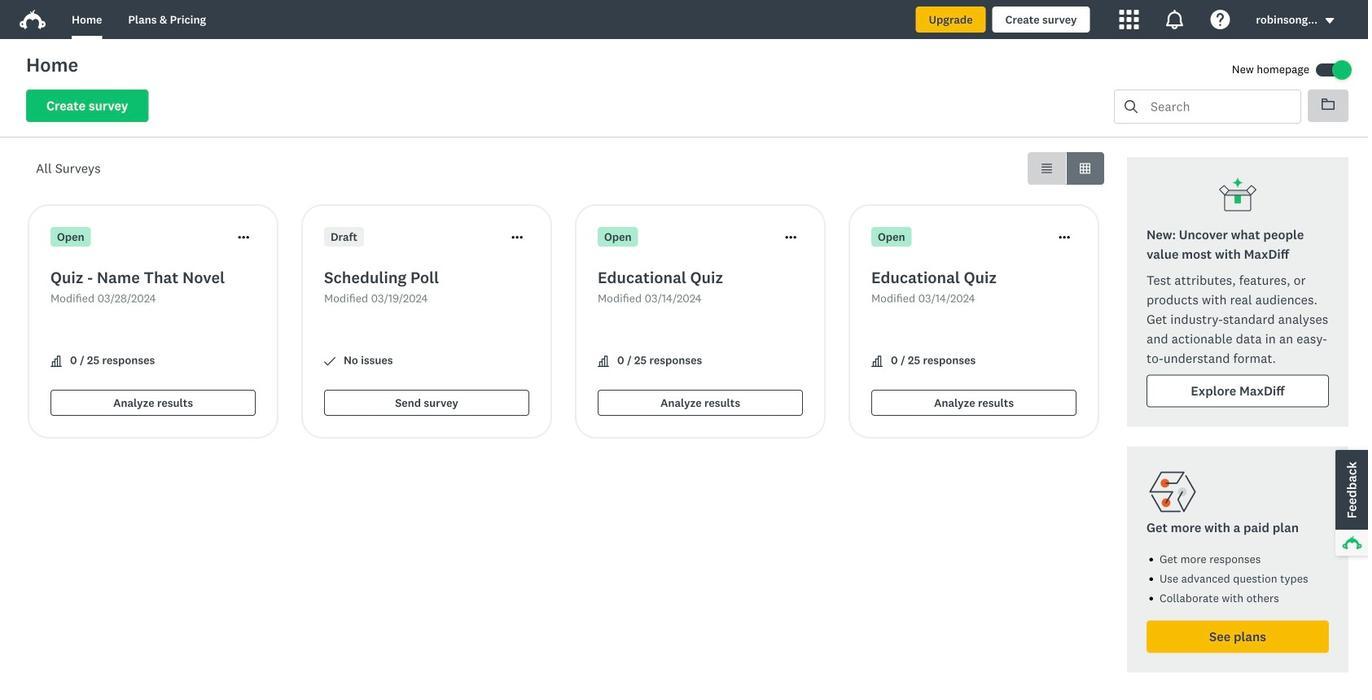 Task type: vqa. For each thing, say whether or not it's contained in the screenshot.
TrustedSite helps keep you safe from identity theft, credit card fraud, spyware, spam, viruses and online scams image
no



Task type: locate. For each thing, give the bounding box(es) containing it.
2 brand logo image from the top
[[20, 10, 46, 29]]

brand logo image
[[20, 7, 46, 33], [20, 10, 46, 29]]

no issues image
[[324, 356, 335, 367]]

folders image
[[1322, 99, 1335, 110]]

Search text field
[[1138, 90, 1300, 123]]

response based pricing icon image
[[1147, 466, 1199, 518]]

search image
[[1125, 100, 1138, 113], [1125, 100, 1138, 113]]

products icon image
[[1119, 10, 1139, 29], [1119, 10, 1139, 29]]

response count image
[[50, 356, 62, 367], [871, 356, 883, 367], [50, 356, 62, 367], [598, 356, 609, 367], [871, 356, 883, 367]]

help icon image
[[1210, 10, 1230, 29]]

dropdown arrow icon image
[[1324, 15, 1335, 26], [1325, 18, 1334, 24]]

group
[[1028, 152, 1104, 185]]

notification center icon image
[[1165, 10, 1184, 29]]

1 brand logo image from the top
[[20, 7, 46, 33]]



Task type: describe. For each thing, give the bounding box(es) containing it.
max diff icon image
[[1218, 177, 1257, 216]]

folders image
[[1322, 98, 1335, 111]]

response count image
[[598, 356, 609, 367]]



